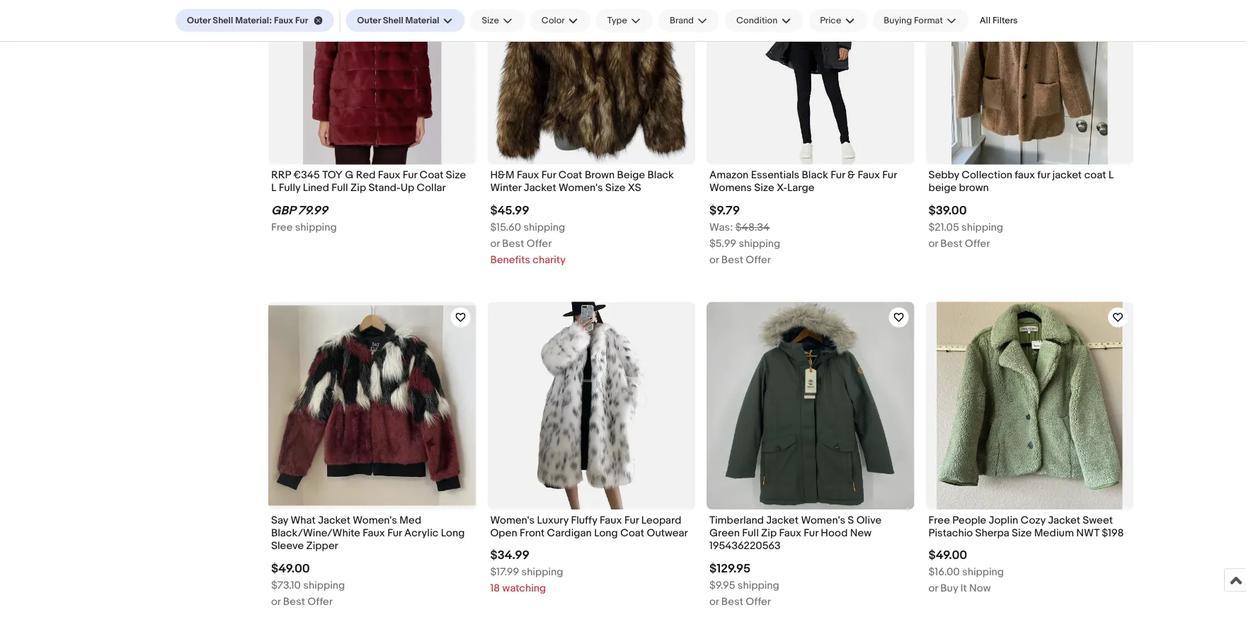 Task type: describe. For each thing, give the bounding box(es) containing it.
free people joplin cozy jacket sweet pistachio sherpa size medium nwt $198
[[929, 514, 1124, 540]]

essentials
[[751, 169, 800, 182]]

say what jacket women's med black/wine/white faux fur acrylic long sleeve zipper link
[[271, 514, 473, 556]]

green
[[709, 527, 740, 540]]

fur inside "say what jacket women's med black/wine/white faux fur acrylic long sleeve zipper"
[[387, 527, 402, 540]]

brand
[[670, 15, 694, 26]]

buy
[[941, 583, 958, 595]]

s
[[848, 514, 854, 527]]

women's inside the women's luxury fluffy faux fur leopard open front cardigan long coat outwear
[[490, 514, 535, 527]]

collection
[[962, 169, 1012, 182]]

nwt
[[1076, 527, 1099, 540]]

buying
[[884, 15, 912, 26]]

people
[[952, 514, 986, 527]]

or inside $9.79 was: $48.34 $5.99 shipping or best offer
[[709, 254, 719, 266]]

$17.99
[[490, 566, 519, 579]]

pistachio
[[929, 527, 973, 540]]

fur inside timberland jacket women's s olive green full zip faux fur hood new 195436220563
[[804, 527, 818, 540]]

$9.95
[[709, 579, 735, 592]]

outer shell material button
[[346, 9, 465, 32]]

material:
[[235, 15, 272, 26]]

fur right material: at the left top
[[295, 15, 308, 26]]

faux inside timberland jacket women's s olive green full zip faux fur hood new 195436220563
[[779, 527, 801, 540]]

price button
[[809, 9, 867, 32]]

$15.60
[[490, 221, 521, 234]]

womens
[[709, 182, 752, 194]]

offer for $39.00
[[965, 237, 990, 250]]

€345
[[293, 169, 320, 182]]

shipping for $129.95 $9.95 shipping or best offer
[[738, 579, 779, 592]]

amazon essentials black fur & faux fur womens size x-large
[[709, 169, 897, 194]]

$5.99
[[709, 237, 736, 250]]

timberland
[[709, 514, 764, 527]]

sleeve
[[271, 540, 304, 552]]

fur inside the women's luxury fluffy faux fur leopard open front cardigan long coat outwear
[[624, 514, 639, 527]]

new
[[850, 527, 872, 540]]

offer inside $9.79 was: $48.34 $5.99 shipping or best offer
[[746, 254, 771, 266]]

black inside amazon essentials black fur & faux fur womens size x-large
[[802, 169, 828, 182]]

zip inside rrp €345 toy g red faux fur coat size l fully lined full zip stand-up collar
[[351, 182, 366, 194]]

xs
[[628, 182, 641, 194]]

size for $49.00
[[1012, 527, 1032, 540]]

$9.79 was: $48.34 $5.99 shipping or best offer
[[709, 203, 780, 266]]

jacket
[[1052, 169, 1082, 182]]

amazon
[[709, 169, 749, 182]]

sebby
[[929, 169, 959, 182]]

shell for material
[[383, 15, 403, 26]]

fur inside rrp €345 toy g red faux fur coat size l fully lined full zip stand-up collar
[[403, 169, 417, 182]]

free inside free people joplin cozy jacket sweet pistachio sherpa size medium nwt $198
[[929, 514, 950, 527]]

leopard
[[641, 514, 681, 527]]

size for $9.79
[[754, 182, 774, 194]]

long for $49.00
[[441, 527, 465, 540]]

women's luxury fluffy faux fur leopard open front cardigan long coat outwear image
[[537, 302, 646, 510]]

zipper
[[306, 540, 338, 552]]

zip inside timberland jacket women's s olive green full zip faux fur hood new 195436220563
[[761, 527, 777, 540]]

red
[[356, 169, 376, 182]]

jacket inside timberland jacket women's s olive green full zip faux fur hood new 195436220563
[[766, 514, 799, 527]]

women's luxury fluffy faux fur leopard open front cardigan long coat outwear link
[[490, 514, 692, 543]]

$48.34
[[735, 221, 770, 234]]

outer shell material: faux fur
[[187, 15, 308, 26]]

front
[[520, 527, 545, 540]]

beige
[[929, 182, 957, 194]]

jacket inside free people joplin cozy jacket sweet pistachio sherpa size medium nwt $198
[[1048, 514, 1080, 527]]

size for gbp 79.99
[[446, 169, 466, 182]]

18
[[490, 583, 500, 595]]

med
[[400, 514, 421, 527]]

all
[[980, 15, 991, 26]]

best for $129.95
[[721, 595, 743, 608]]

size inside dropdown button
[[482, 15, 499, 26]]

shipping for $49.00 $16.00 shipping or buy it now
[[962, 566, 1004, 579]]

long for $34.99
[[594, 527, 618, 540]]

faux
[[1015, 169, 1035, 182]]

h&m faux fur coat brown beige black winter jacket women's size xs
[[490, 169, 674, 194]]

h&m faux fur coat brown beige black winter jacket women's size xs link
[[490, 169, 692, 198]]

$73.10
[[271, 579, 301, 592]]

sebby collection faux fur jacket coat l beige brown link
[[929, 169, 1131, 198]]

offer for $49.00
[[308, 595, 333, 608]]

say what jacket women's med black/wine/white faux fur acrylic long sleeve zipper
[[271, 514, 465, 552]]

women's inside timberland jacket women's s olive green full zip faux fur hood new 195436220563
[[801, 514, 845, 527]]

price
[[820, 15, 841, 26]]

sweet
[[1083, 514, 1113, 527]]

l inside sebby collection faux fur jacket coat l beige brown
[[1109, 169, 1114, 182]]

was:
[[709, 221, 733, 234]]

lined
[[303, 182, 329, 194]]

or for $39.00 $21.05 shipping or best offer
[[929, 237, 938, 250]]

faux inside rrp €345 toy g red faux fur coat size l fully lined full zip stand-up collar
[[378, 169, 400, 182]]

shipping for $39.00 $21.05 shipping or best offer
[[962, 221, 1003, 234]]

format
[[914, 15, 943, 26]]

brown
[[585, 169, 615, 182]]

fur inside h&m faux fur coat brown beige black winter jacket women's size xs
[[541, 169, 556, 182]]

fluffy
[[571, 514, 597, 527]]

jacket inside h&m faux fur coat brown beige black winter jacket women's size xs
[[524, 182, 556, 194]]

free people joplin cozy jacket sweet pistachio sherpa size medium nwt $198 link
[[929, 514, 1131, 543]]

type button
[[596, 9, 653, 32]]

watching
[[502, 583, 546, 595]]

faux inside the women's luxury fluffy faux fur leopard open front cardigan long coat outwear
[[600, 514, 622, 527]]

amazon essentials black fur & faux fur womens size x-large image
[[731, 0, 891, 165]]

coat
[[1084, 169, 1106, 182]]

condition button
[[725, 9, 803, 32]]

all filters button
[[974, 9, 1024, 32]]

filters
[[993, 15, 1018, 26]]

h&m faux fur coat brown beige black winter jacket women's size xs image
[[487, 0, 695, 165]]

best for $45.99
[[502, 237, 524, 250]]

$45.99 $15.60 shipping or best offer benefits charity
[[490, 203, 566, 266]]

$9.79
[[709, 203, 740, 218]]

collar
[[417, 182, 446, 194]]

$49.00 $73.10 shipping or best offer
[[271, 561, 345, 608]]

coat inside the women's luxury fluffy faux fur leopard open front cardigan long coat outwear
[[620, 527, 644, 540]]

l inside rrp €345 toy g red faux fur coat size l fully lined full zip stand-up collar
[[271, 182, 276, 194]]

fur right &
[[882, 169, 897, 182]]

large
[[787, 182, 814, 194]]

sherpa
[[975, 527, 1009, 540]]

$49.00 $16.00 shipping or buy it now
[[929, 549, 1004, 595]]

outer shell material
[[357, 15, 439, 26]]



Task type: vqa. For each thing, say whether or not it's contained in the screenshot.


Task type: locate. For each thing, give the bounding box(es) containing it.
1 vertical spatial free
[[929, 514, 950, 527]]

x-
[[777, 182, 787, 194]]

long
[[441, 527, 465, 540], [594, 527, 618, 540]]

2 outer from the left
[[357, 15, 381, 26]]

joplin
[[989, 514, 1018, 527]]

benefits
[[490, 254, 530, 266]]

women's up open
[[490, 514, 535, 527]]

shipping down $129.95
[[738, 579, 779, 592]]

material
[[405, 15, 439, 26]]

1 horizontal spatial coat
[[558, 169, 582, 182]]

fur up up
[[403, 169, 417, 182]]

or down the $73.10
[[271, 595, 281, 608]]

gbp
[[271, 203, 295, 218]]

$49.00 up $16.00
[[929, 549, 967, 563]]

best inside the $49.00 $73.10 shipping or best offer
[[283, 595, 305, 608]]

timberland jacket women's s olive green full zip faux fur hood new 195436220563 image
[[707, 302, 914, 510]]

shipping down '$39.00'
[[962, 221, 1003, 234]]

jacket
[[524, 182, 556, 194], [318, 514, 350, 527], [766, 514, 799, 527], [1048, 514, 1080, 527]]

shell left material: at the left top
[[213, 15, 233, 26]]

all filters
[[980, 15, 1018, 26]]

shipping up charity at top left
[[524, 221, 565, 234]]

women's left med
[[353, 514, 397, 527]]

1 horizontal spatial shell
[[383, 15, 403, 26]]

full up 195436220563 in the bottom of the page
[[742, 527, 759, 540]]

type
[[607, 15, 627, 26]]

jacket inside "say what jacket women's med black/wine/white faux fur acrylic long sleeve zipper"
[[318, 514, 350, 527]]

$129.95 $9.95 shipping or best offer
[[709, 561, 779, 608]]

1 horizontal spatial outer
[[357, 15, 381, 26]]

or for $129.95 $9.95 shipping or best offer
[[709, 595, 719, 608]]

open
[[490, 527, 517, 540]]

cardigan
[[547, 527, 592, 540]]

$49.00 inside the $49.00 $73.10 shipping or best offer
[[271, 561, 310, 576]]

1 vertical spatial zip
[[761, 527, 777, 540]]

coat inside h&m faux fur coat brown beige black winter jacket women's size xs
[[558, 169, 582, 182]]

outer shell material: faux fur link
[[176, 9, 334, 32]]

shipping inside $9.79 was: $48.34 $5.99 shipping or best offer
[[739, 237, 780, 250]]

jacket up 195436220563 in the bottom of the page
[[766, 514, 799, 527]]

2 black from the left
[[802, 169, 828, 182]]

women's inside h&m faux fur coat brown beige black winter jacket women's size xs
[[559, 182, 603, 194]]

&
[[848, 169, 855, 182]]

jacket right winter
[[524, 182, 556, 194]]

or down "$9.95"
[[709, 595, 719, 608]]

beige
[[617, 169, 645, 182]]

size
[[482, 15, 499, 26], [446, 169, 466, 182], [605, 182, 625, 194], [754, 182, 774, 194], [1012, 527, 1032, 540]]

0 vertical spatial full
[[332, 182, 348, 194]]

sebby collection faux fur jacket coat l beige brown
[[929, 169, 1114, 194]]

1 black from the left
[[648, 169, 674, 182]]

offer down $129.95
[[746, 595, 771, 608]]

offer inside $39.00 $21.05 shipping or best offer
[[965, 237, 990, 250]]

color button
[[530, 9, 590, 32]]

faux right fluffy
[[600, 514, 622, 527]]

jacket up 'medium'
[[1048, 514, 1080, 527]]

l right the coat
[[1109, 169, 1114, 182]]

outwear
[[647, 527, 688, 540]]

gbp 79.99 free shipping
[[271, 203, 337, 234]]

full
[[332, 182, 348, 194], [742, 527, 759, 540]]

$198
[[1102, 527, 1124, 540]]

women's luxury fluffy faux fur leopard open front cardigan long coat outwear
[[490, 514, 688, 540]]

1 horizontal spatial long
[[594, 527, 618, 540]]

free people joplin cozy jacket sweet pistachio sherpa size medium nwt $198 image
[[937, 302, 1123, 510]]

79.99
[[298, 203, 328, 218]]

amazon essentials black fur & faux fur womens size x-large link
[[709, 169, 912, 198]]

best inside $39.00 $21.05 shipping or best offer
[[941, 237, 963, 250]]

or down $5.99
[[709, 254, 719, 266]]

size inside amazon essentials black fur & faux fur womens size x-large
[[754, 182, 774, 194]]

offer inside the $49.00 $73.10 shipping or best offer
[[308, 595, 333, 608]]

offer down zipper
[[308, 595, 333, 608]]

outer for outer shell material
[[357, 15, 381, 26]]

or left buy
[[929, 583, 938, 595]]

shell for material:
[[213, 15, 233, 26]]

toy
[[322, 169, 343, 182]]

fully
[[279, 182, 300, 194]]

full inside timberland jacket women's s olive green full zip faux fur hood new 195436220563
[[742, 527, 759, 540]]

zip down red
[[351, 182, 366, 194]]

fur left &
[[831, 169, 845, 182]]

or for $49.00 $16.00 shipping or buy it now
[[929, 583, 938, 595]]

faux inside "say what jacket women's med black/wine/white faux fur acrylic long sleeve zipper"
[[363, 527, 385, 540]]

black right "beige"
[[648, 169, 674, 182]]

faux left hood
[[779, 527, 801, 540]]

color
[[542, 15, 565, 26]]

1 long from the left
[[441, 527, 465, 540]]

cozy
[[1021, 514, 1046, 527]]

coat inside rrp €345 toy g red faux fur coat size l fully lined full zip stand-up collar
[[420, 169, 444, 182]]

best down "$9.95"
[[721, 595, 743, 608]]

0 horizontal spatial long
[[441, 527, 465, 540]]

now
[[969, 583, 991, 595]]

best inside $9.79 was: $48.34 $5.99 shipping or best offer
[[721, 254, 743, 266]]

shipping inside the $49.00 $73.10 shipping or best offer
[[303, 579, 345, 592]]

it
[[961, 583, 967, 595]]

black inside h&m faux fur coat brown beige black winter jacket women's size xs
[[648, 169, 674, 182]]

195436220563
[[709, 540, 781, 552]]

best down $21.05
[[941, 237, 963, 250]]

black/wine/white
[[271, 527, 360, 540]]

offer down '$39.00'
[[965, 237, 990, 250]]

shipping for $34.99 $17.99 shipping 18 watching
[[522, 566, 563, 579]]

condition
[[736, 15, 778, 26]]

size button
[[470, 9, 525, 32]]

$34.99
[[490, 549, 530, 563]]

best
[[502, 237, 524, 250], [941, 237, 963, 250], [721, 254, 743, 266], [283, 595, 305, 608], [721, 595, 743, 608]]

say
[[271, 514, 288, 527]]

rrp €345 toy g red faux fur coat size l fully lined full zip stand-up collar
[[271, 169, 466, 194]]

sebby collection faux fur jacket coat l beige brown image
[[952, 0, 1108, 165]]

1 shell from the left
[[213, 15, 233, 26]]

0 vertical spatial zip
[[351, 182, 366, 194]]

1 horizontal spatial full
[[742, 527, 759, 540]]

0 vertical spatial free
[[271, 221, 293, 234]]

offer inside $45.99 $15.60 shipping or best offer benefits charity
[[527, 237, 552, 250]]

0 horizontal spatial coat
[[420, 169, 444, 182]]

faux up stand-
[[378, 169, 400, 182]]

1 horizontal spatial zip
[[761, 527, 777, 540]]

1 horizontal spatial black
[[802, 169, 828, 182]]

offer
[[527, 237, 552, 250], [965, 237, 990, 250], [746, 254, 771, 266], [308, 595, 333, 608], [746, 595, 771, 608]]

offer for $45.99
[[527, 237, 552, 250]]

buying format button
[[873, 9, 968, 32]]

rrp €345 toy g red faux fur coat size l fully lined full zip stand-up collar image
[[303, 0, 442, 165]]

women's up hood
[[801, 514, 845, 527]]

$129.95
[[709, 561, 751, 576]]

faux inside amazon essentials black fur & faux fur womens size x-large
[[858, 169, 880, 182]]

2 long from the left
[[594, 527, 618, 540]]

or inside $45.99 $15.60 shipping or best offer benefits charity
[[490, 237, 500, 250]]

coat up collar
[[420, 169, 444, 182]]

zip
[[351, 182, 366, 194], [761, 527, 777, 540]]

medium
[[1034, 527, 1074, 540]]

what
[[291, 514, 316, 527]]

offer down $48.34 at top right
[[746, 254, 771, 266]]

size inside rrp €345 toy g red faux fur coat size l fully lined full zip stand-up collar
[[446, 169, 466, 182]]

shipping down 79.99
[[295, 221, 337, 234]]

offer up charity at top left
[[527, 237, 552, 250]]

or inside $39.00 $21.05 shipping or best offer
[[929, 237, 938, 250]]

faux right &
[[858, 169, 880, 182]]

best down $5.99
[[721, 254, 743, 266]]

women's inside "say what jacket women's med black/wine/white faux fur acrylic long sleeve zipper"
[[353, 514, 397, 527]]

free inside gbp 79.99 free shipping
[[271, 221, 293, 234]]

shipping right the $73.10
[[303, 579, 345, 592]]

charity
[[533, 254, 566, 266]]

$49.00 for $49.00 $73.10 shipping or best offer
[[271, 561, 310, 576]]

shipping for $45.99 $15.60 shipping or best offer benefits charity
[[524, 221, 565, 234]]

size inside h&m faux fur coat brown beige black winter jacket women's size xs
[[605, 182, 625, 194]]

shipping inside "$34.99 $17.99 shipping 18 watching"
[[522, 566, 563, 579]]

best inside $45.99 $15.60 shipping or best offer benefits charity
[[502, 237, 524, 250]]

size left h&m
[[446, 169, 466, 182]]

shipping inside $129.95 $9.95 shipping or best offer
[[738, 579, 779, 592]]

fur right h&m
[[541, 169, 556, 182]]

shipping inside $45.99 $15.60 shipping or best offer benefits charity
[[524, 221, 565, 234]]

$39.00 $21.05 shipping or best offer
[[929, 203, 1003, 250]]

0 horizontal spatial free
[[271, 221, 293, 234]]

1 horizontal spatial l
[[1109, 169, 1114, 182]]

winter
[[490, 182, 521, 194]]

$49.00 up the $73.10
[[271, 561, 310, 576]]

fur
[[295, 15, 308, 26], [403, 169, 417, 182], [541, 169, 556, 182], [831, 169, 845, 182], [882, 169, 897, 182], [624, 514, 639, 527], [387, 527, 402, 540], [804, 527, 818, 540]]

outer left material: at the left top
[[187, 15, 211, 26]]

or for $49.00 $73.10 shipping or best offer
[[271, 595, 281, 608]]

women's down brown
[[559, 182, 603, 194]]

size inside free people joplin cozy jacket sweet pistachio sherpa size medium nwt $198
[[1012, 527, 1032, 540]]

0 horizontal spatial shell
[[213, 15, 233, 26]]

shell inside dropdown button
[[383, 15, 403, 26]]

size left color at left
[[482, 15, 499, 26]]

long inside the women's luxury fluffy faux fur leopard open front cardigan long coat outwear
[[594, 527, 618, 540]]

1 vertical spatial full
[[742, 527, 759, 540]]

fur down med
[[387, 527, 402, 540]]

0 horizontal spatial outer
[[187, 15, 211, 26]]

jacket up black/wine/white
[[318, 514, 350, 527]]

or inside $49.00 $16.00 shipping or buy it now
[[929, 583, 938, 595]]

rrp €345 toy g red faux fur coat size l fully lined full zip stand-up collar link
[[271, 169, 473, 198]]

fur left leopard
[[624, 514, 639, 527]]

size down "cozy"
[[1012, 527, 1032, 540]]

size left xs
[[605, 182, 625, 194]]

long down fluffy
[[594, 527, 618, 540]]

g
[[345, 169, 354, 182]]

long inside "say what jacket women's med black/wine/white faux fur acrylic long sleeve zipper"
[[441, 527, 465, 540]]

offer for $129.95
[[746, 595, 771, 608]]

zip up 195436220563 in the bottom of the page
[[761, 527, 777, 540]]

1 horizontal spatial $49.00
[[929, 549, 967, 563]]

shell left material at top left
[[383, 15, 403, 26]]

faux up winter
[[517, 169, 539, 182]]

olive
[[856, 514, 882, 527]]

l down rrp
[[271, 182, 276, 194]]

offer inside $129.95 $9.95 shipping or best offer
[[746, 595, 771, 608]]

or for $45.99 $15.60 shipping or best offer benefits charity
[[490, 237, 500, 250]]

shipping up now
[[962, 566, 1004, 579]]

shipping down $48.34 at top right
[[739, 237, 780, 250]]

size down essentials
[[754, 182, 774, 194]]

0 horizontal spatial l
[[271, 182, 276, 194]]

black up large
[[802, 169, 828, 182]]

best for $49.00
[[283, 595, 305, 608]]

faux inside h&m faux fur coat brown beige black winter jacket women's size xs
[[517, 169, 539, 182]]

0 horizontal spatial $49.00
[[271, 561, 310, 576]]

stand-
[[368, 182, 401, 194]]

outer for outer shell material: faux fur
[[187, 15, 211, 26]]

faux left acrylic on the bottom of the page
[[363, 527, 385, 540]]

$45.99
[[490, 203, 529, 218]]

best down the $73.10
[[283, 595, 305, 608]]

shipping inside $49.00 $16.00 shipping or buy it now
[[962, 566, 1004, 579]]

or down $21.05
[[929, 237, 938, 250]]

1 outer from the left
[[187, 15, 211, 26]]

2 horizontal spatial coat
[[620, 527, 644, 540]]

shipping inside $39.00 $21.05 shipping or best offer
[[962, 221, 1003, 234]]

full down toy
[[332, 182, 348, 194]]

0 horizontal spatial zip
[[351, 182, 366, 194]]

1 horizontal spatial free
[[929, 514, 950, 527]]

acrylic
[[404, 527, 439, 540]]

women's
[[559, 182, 603, 194], [353, 514, 397, 527], [490, 514, 535, 527], [801, 514, 845, 527]]

rrp
[[271, 169, 291, 182]]

long right acrylic on the bottom of the page
[[441, 527, 465, 540]]

best up benefits
[[502, 237, 524, 250]]

shipping up watching
[[522, 566, 563, 579]]

2 shell from the left
[[383, 15, 403, 26]]

0 horizontal spatial black
[[648, 169, 674, 182]]

coat down leopard
[[620, 527, 644, 540]]

brand button
[[659, 9, 719, 32]]

outer inside dropdown button
[[357, 15, 381, 26]]

timberland jacket women's s olive green full zip faux fur hood new 195436220563 link
[[709, 514, 912, 556]]

$16.00
[[929, 566, 960, 579]]

best for $39.00
[[941, 237, 963, 250]]

outer left material at top left
[[357, 15, 381, 26]]

black
[[648, 169, 674, 182], [802, 169, 828, 182]]

shipping inside gbp 79.99 free shipping
[[295, 221, 337, 234]]

fur left hood
[[804, 527, 818, 540]]

h&m
[[490, 169, 514, 182]]

coat left brown
[[558, 169, 582, 182]]

$49.00 inside $49.00 $16.00 shipping or buy it now
[[929, 549, 967, 563]]

or inside the $49.00 $73.10 shipping or best offer
[[271, 595, 281, 608]]

hood
[[821, 527, 848, 540]]

brown
[[959, 182, 989, 194]]

free down gbp
[[271, 221, 293, 234]]

free up pistachio
[[929, 514, 950, 527]]

0 horizontal spatial full
[[332, 182, 348, 194]]

or inside $129.95 $9.95 shipping or best offer
[[709, 595, 719, 608]]

$49.00 for $49.00 $16.00 shipping or buy it now
[[929, 549, 967, 563]]

faux right material: at the left top
[[274, 15, 293, 26]]

best inside $129.95 $9.95 shipping or best offer
[[721, 595, 743, 608]]

faux
[[274, 15, 293, 26], [378, 169, 400, 182], [517, 169, 539, 182], [858, 169, 880, 182], [600, 514, 622, 527], [363, 527, 385, 540], [779, 527, 801, 540]]

shipping for $49.00 $73.10 shipping or best offer
[[303, 579, 345, 592]]

$21.05
[[929, 221, 959, 234]]

say what jacket women's med black/wine/white faux fur acrylic long sleeve zipper image
[[268, 306, 476, 506]]

full inside rrp €345 toy g red faux fur coat size l fully lined full zip stand-up collar
[[332, 182, 348, 194]]

or down $15.60 at left
[[490, 237, 500, 250]]



